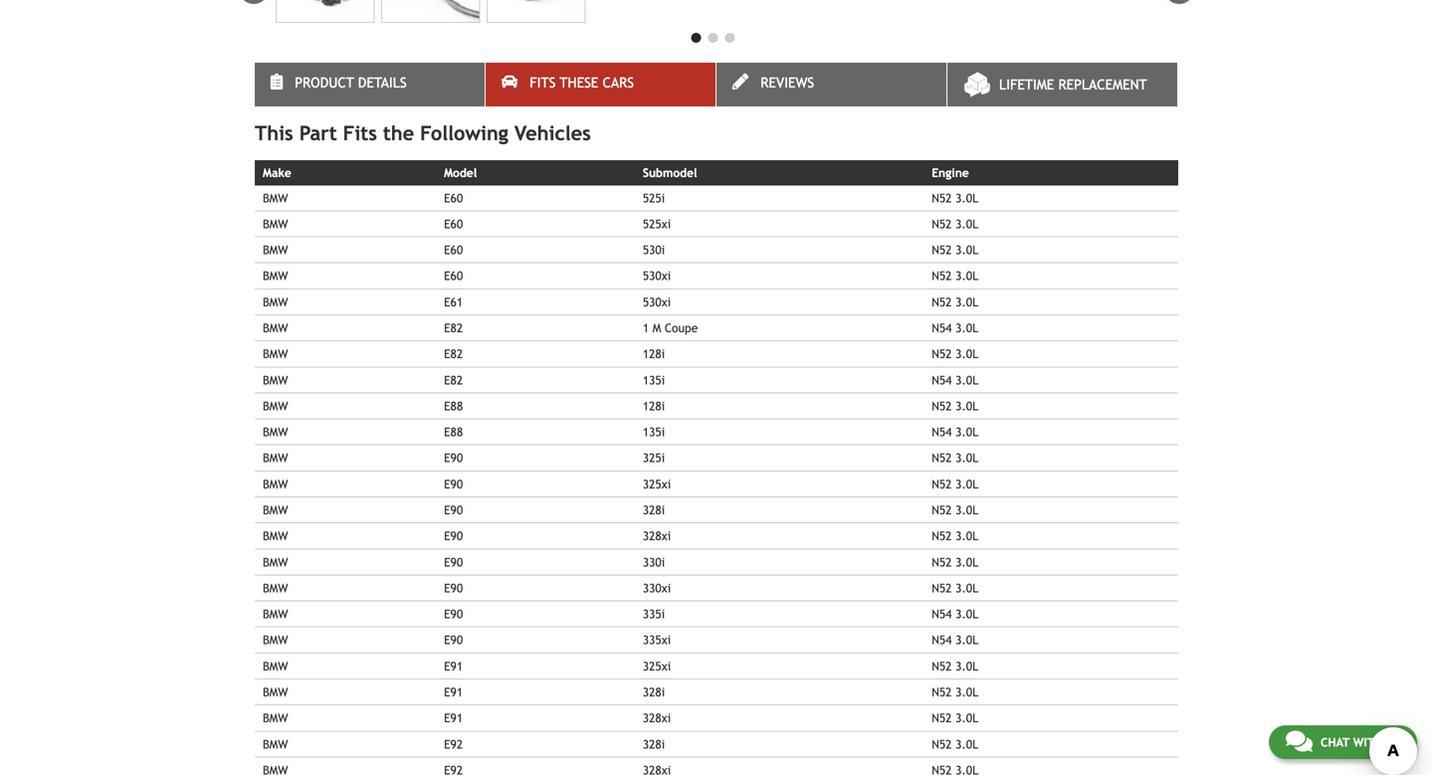Task type: describe. For each thing, give the bounding box(es) containing it.
chat with us link
[[1269, 726, 1418, 760]]

e92
[[444, 737, 463, 751]]

7 n52 from the top
[[932, 399, 952, 413]]

8 n52 from the top
[[932, 451, 952, 465]]

e60 for 525i
[[444, 191, 463, 205]]

2 bmw from the top
[[263, 217, 288, 231]]

product
[[295, 75, 354, 91]]

5 n52 3.0l from the top
[[932, 295, 979, 309]]

1 horizontal spatial fits
[[530, 75, 556, 91]]

this part fits the following vehicles
[[255, 122, 591, 145]]

530xi for e61
[[643, 295, 671, 309]]

chat with us
[[1321, 736, 1401, 750]]

lifetime replacement link
[[948, 63, 1178, 107]]

e90 for 328i
[[444, 503, 463, 517]]

make
[[263, 166, 291, 180]]

12 3.0l from the top
[[956, 477, 979, 491]]

the
[[383, 122, 414, 145]]

11 3.0l from the top
[[956, 451, 979, 465]]

1 n52 3.0l from the top
[[932, 191, 979, 205]]

5 n52 from the top
[[932, 295, 952, 309]]

12 n52 from the top
[[932, 555, 952, 569]]

engine
[[932, 166, 969, 180]]

128i for e82
[[643, 347, 665, 361]]

e61
[[444, 295, 463, 309]]

20 3.0l from the top
[[956, 685, 979, 699]]

5 bmw from the top
[[263, 295, 288, 309]]

6 bmw from the top
[[263, 321, 288, 335]]

e90 for 335i
[[444, 607, 463, 621]]

3 n52 from the top
[[932, 243, 952, 257]]

e91 for 328xi
[[444, 711, 463, 725]]

9 n52 from the top
[[932, 477, 952, 491]]

1 n54 from the top
[[932, 321, 952, 335]]

13 n52 from the top
[[932, 581, 952, 595]]

e91 for 325xi
[[444, 659, 463, 673]]

e88 for 135i
[[444, 425, 463, 439]]

135i for e82
[[643, 373, 665, 387]]

16 n52 3.0l from the top
[[932, 711, 979, 725]]

12 bmw from the top
[[263, 477, 288, 491]]

3 3.0l from the top
[[956, 243, 979, 257]]

128i for e88
[[643, 399, 665, 413]]

18 3.0l from the top
[[956, 633, 979, 647]]

20 bmw from the top
[[263, 685, 288, 699]]

e91 for 328i
[[444, 685, 463, 699]]

2 n54 from the top
[[932, 373, 952, 387]]

325i
[[643, 451, 665, 465]]

following
[[420, 122, 509, 145]]

coupe
[[665, 321, 698, 335]]

chat
[[1321, 736, 1350, 750]]

17 n52 from the top
[[932, 737, 952, 751]]

16 3.0l from the top
[[956, 581, 979, 595]]

15 n52 3.0l from the top
[[932, 685, 979, 699]]

vehicles
[[515, 122, 591, 145]]

1 n52 from the top
[[932, 191, 952, 205]]

2 3.0l from the top
[[956, 217, 979, 231]]

1 n54 3.0l from the top
[[932, 321, 979, 335]]

4 n54 3.0l from the top
[[932, 607, 979, 621]]

1 3.0l from the top
[[956, 191, 979, 205]]

3 n54 3.0l from the top
[[932, 425, 979, 439]]

e90 for 330i
[[444, 555, 463, 569]]

these
[[560, 75, 599, 91]]

21 bmw from the top
[[263, 711, 288, 725]]

2 es#2580855 - 11787558055 - front oxygen sensor - bank 1 pre-cat - fuel control and emissions control sensor - bosch - bmw image from the left
[[381, 0, 480, 23]]

530xi for e60
[[643, 269, 671, 283]]

17 3.0l from the top
[[956, 607, 979, 621]]

525i
[[643, 191, 665, 205]]

8 n52 3.0l from the top
[[932, 451, 979, 465]]

10 bmw from the top
[[263, 425, 288, 439]]

4 bmw from the top
[[263, 269, 288, 283]]

e90 for 330xi
[[444, 581, 463, 595]]

4 n52 from the top
[[932, 269, 952, 283]]

14 bmw from the top
[[263, 529, 288, 543]]

15 n52 from the top
[[932, 685, 952, 699]]

7 n52 3.0l from the top
[[932, 399, 979, 413]]

9 n52 3.0l from the top
[[932, 477, 979, 491]]

e60 for 530i
[[444, 243, 463, 257]]

3 es#2580855 - 11787558055 - front oxygen sensor - bank 1 pre-cat - fuel control and emissions control sensor - bosch - bmw image from the left
[[487, 0, 586, 23]]

328xi for e91
[[643, 711, 671, 725]]

10 n52 3.0l from the top
[[932, 503, 979, 517]]

7 bmw from the top
[[263, 347, 288, 361]]

10 3.0l from the top
[[956, 425, 979, 439]]

model
[[444, 166, 477, 180]]

lifetime
[[1000, 77, 1055, 93]]

4 n52 3.0l from the top
[[932, 269, 979, 283]]

3 n52 3.0l from the top
[[932, 243, 979, 257]]

19 bmw from the top
[[263, 659, 288, 673]]

18 bmw from the top
[[263, 633, 288, 647]]

11 n52 from the top
[[932, 529, 952, 543]]

8 3.0l from the top
[[956, 373, 979, 387]]

15 3.0l from the top
[[956, 555, 979, 569]]

17 bmw from the top
[[263, 607, 288, 621]]

13 bmw from the top
[[263, 503, 288, 517]]

135i for e88
[[643, 425, 665, 439]]

e90 for 328xi
[[444, 529, 463, 543]]



Task type: vqa. For each thing, say whether or not it's contained in the screenshot.


Task type: locate. For each thing, give the bounding box(es) containing it.
1 328i from the top
[[643, 503, 665, 517]]

fits
[[530, 75, 556, 91], [343, 122, 377, 145]]

3 e82 from the top
[[444, 373, 463, 387]]

e90
[[444, 451, 463, 465], [444, 477, 463, 491], [444, 503, 463, 517], [444, 529, 463, 543], [444, 555, 463, 569], [444, 581, 463, 595], [444, 607, 463, 621], [444, 633, 463, 647]]

comments image
[[1286, 730, 1313, 754]]

1 bmw from the top
[[263, 191, 288, 205]]

product details link
[[255, 63, 485, 107]]

2 vertical spatial 328i
[[643, 737, 665, 751]]

e60 for 530xi
[[444, 269, 463, 283]]

10 n52 from the top
[[932, 503, 952, 517]]

details
[[358, 75, 407, 91]]

3 e90 from the top
[[444, 503, 463, 517]]

replacement
[[1059, 77, 1148, 93]]

2 e88 from the top
[[444, 425, 463, 439]]

2 328xi from the top
[[643, 711, 671, 725]]

328xi up 330i
[[643, 529, 671, 543]]

530xi down 530i
[[643, 269, 671, 283]]

135i
[[643, 373, 665, 387], [643, 425, 665, 439]]

2 n54 3.0l from the top
[[932, 373, 979, 387]]

525xi
[[643, 217, 671, 231]]

1 e90 from the top
[[444, 451, 463, 465]]

325xi down 335xi
[[643, 659, 671, 673]]

0 horizontal spatial es#2580855 - 11787558055 - front oxygen sensor - bank 1 pre-cat - fuel control and emissions control sensor - bosch - bmw image
[[276, 0, 375, 23]]

8 bmw from the top
[[263, 373, 288, 387]]

4 n54 from the top
[[932, 607, 952, 621]]

5 3.0l from the top
[[956, 295, 979, 309]]

5 n54 from the top
[[932, 633, 952, 647]]

e60 for 525xi
[[444, 217, 463, 231]]

reviews
[[761, 75, 814, 91]]

3.0l
[[956, 191, 979, 205], [956, 217, 979, 231], [956, 243, 979, 257], [956, 269, 979, 283], [956, 295, 979, 309], [956, 321, 979, 335], [956, 347, 979, 361], [956, 373, 979, 387], [956, 399, 979, 413], [956, 425, 979, 439], [956, 451, 979, 465], [956, 477, 979, 491], [956, 503, 979, 517], [956, 529, 979, 543], [956, 555, 979, 569], [956, 581, 979, 595], [956, 607, 979, 621], [956, 633, 979, 647], [956, 659, 979, 673], [956, 685, 979, 699], [956, 711, 979, 725], [956, 737, 979, 751]]

1 128i from the top
[[643, 347, 665, 361]]

1 e91 from the top
[[444, 659, 463, 673]]

6 3.0l from the top
[[956, 321, 979, 335]]

16 bmw from the top
[[263, 581, 288, 595]]

lifetime replacement
[[1000, 77, 1148, 93]]

this
[[255, 122, 293, 145]]

335i
[[643, 607, 665, 621]]

submodel
[[643, 166, 697, 180]]

e82
[[444, 321, 463, 335], [444, 347, 463, 361], [444, 373, 463, 387]]

1 vertical spatial 128i
[[643, 399, 665, 413]]

n52
[[932, 191, 952, 205], [932, 217, 952, 231], [932, 243, 952, 257], [932, 269, 952, 283], [932, 295, 952, 309], [932, 347, 952, 361], [932, 399, 952, 413], [932, 451, 952, 465], [932, 477, 952, 491], [932, 503, 952, 517], [932, 529, 952, 543], [932, 555, 952, 569], [932, 581, 952, 595], [932, 659, 952, 673], [932, 685, 952, 699], [932, 711, 952, 725], [932, 737, 952, 751]]

1 vertical spatial 328i
[[643, 685, 665, 699]]

0 vertical spatial e88
[[444, 399, 463, 413]]

m
[[653, 321, 661, 335]]

128i up 325i
[[643, 399, 665, 413]]

15 bmw from the top
[[263, 555, 288, 569]]

bmw
[[263, 191, 288, 205], [263, 217, 288, 231], [263, 243, 288, 257], [263, 269, 288, 283], [263, 295, 288, 309], [263, 321, 288, 335], [263, 347, 288, 361], [263, 373, 288, 387], [263, 399, 288, 413], [263, 425, 288, 439], [263, 451, 288, 465], [263, 477, 288, 491], [263, 503, 288, 517], [263, 529, 288, 543], [263, 555, 288, 569], [263, 581, 288, 595], [263, 607, 288, 621], [263, 633, 288, 647], [263, 659, 288, 673], [263, 685, 288, 699], [263, 711, 288, 725], [263, 737, 288, 751]]

3 e91 from the top
[[444, 711, 463, 725]]

1 vertical spatial 135i
[[643, 425, 665, 439]]

530xi
[[643, 269, 671, 283], [643, 295, 671, 309]]

330i
[[643, 555, 665, 569]]

reviews link
[[717, 63, 947, 107]]

14 3.0l from the top
[[956, 529, 979, 543]]

0 vertical spatial fits
[[530, 75, 556, 91]]

e90 for 335xi
[[444, 633, 463, 647]]

e82 for 128i
[[444, 347, 463, 361]]

es#2580855 - 11787558055 - front oxygen sensor - bank 1 pre-cat - fuel control and emissions control sensor - bosch - bmw image up these
[[487, 0, 586, 23]]

9 3.0l from the top
[[956, 399, 979, 413]]

4 e60 from the top
[[444, 269, 463, 283]]

1 vertical spatial 530xi
[[643, 295, 671, 309]]

328i for e91
[[643, 685, 665, 699]]

11 n52 3.0l from the top
[[932, 529, 979, 543]]

328xi for e90
[[643, 529, 671, 543]]

n54
[[932, 321, 952, 335], [932, 373, 952, 387], [932, 425, 952, 439], [932, 607, 952, 621], [932, 633, 952, 647]]

21 3.0l from the top
[[956, 711, 979, 725]]

0 vertical spatial 135i
[[643, 373, 665, 387]]

135i up 325i
[[643, 425, 665, 439]]

325xi down 325i
[[643, 477, 671, 491]]

13 3.0l from the top
[[956, 503, 979, 517]]

1 328xi from the top
[[643, 529, 671, 543]]

0 vertical spatial 328xi
[[643, 529, 671, 543]]

0 vertical spatial 328i
[[643, 503, 665, 517]]

0 vertical spatial e82
[[444, 321, 463, 335]]

7 3.0l from the top
[[956, 347, 979, 361]]

3 328i from the top
[[643, 737, 665, 751]]

2 e91 from the top
[[444, 685, 463, 699]]

2 e60 from the top
[[444, 217, 463, 231]]

es#2580855 - 11787558055 - front oxygen sensor - bank 1 pre-cat - fuel control and emissions control sensor - bosch - bmw image
[[276, 0, 375, 23], [381, 0, 480, 23], [487, 0, 586, 23]]

22 bmw from the top
[[263, 737, 288, 751]]

2 n52 from the top
[[932, 217, 952, 231]]

14 n52 3.0l from the top
[[932, 659, 979, 673]]

1 vertical spatial 328xi
[[643, 711, 671, 725]]

325xi
[[643, 477, 671, 491], [643, 659, 671, 673]]

530xi up m
[[643, 295, 671, 309]]

328i
[[643, 503, 665, 517], [643, 685, 665, 699], [643, 737, 665, 751]]

2 horizontal spatial es#2580855 - 11787558055 - front oxygen sensor - bank 1 pre-cat - fuel control and emissions control sensor - bosch - bmw image
[[487, 0, 586, 23]]

e88
[[444, 399, 463, 413], [444, 425, 463, 439]]

1 e60 from the top
[[444, 191, 463, 205]]

335xi
[[643, 633, 671, 647]]

22 3.0l from the top
[[956, 737, 979, 751]]

128i down m
[[643, 347, 665, 361]]

128i
[[643, 347, 665, 361], [643, 399, 665, 413]]

14 n52 from the top
[[932, 659, 952, 673]]

530i
[[643, 243, 665, 257]]

2 325xi from the top
[[643, 659, 671, 673]]

0 horizontal spatial fits
[[343, 122, 377, 145]]

9 bmw from the top
[[263, 399, 288, 413]]

5 n54 3.0l from the top
[[932, 633, 979, 647]]

328xi
[[643, 529, 671, 543], [643, 711, 671, 725]]

0 vertical spatial 128i
[[643, 347, 665, 361]]

e82 for 1 m coupe
[[444, 321, 463, 335]]

with
[[1354, 736, 1383, 750]]

2 vertical spatial e82
[[444, 373, 463, 387]]

3 e60 from the top
[[444, 243, 463, 257]]

16 n52 from the top
[[932, 711, 952, 725]]

fits these cars
[[530, 75, 634, 91]]

325xi for e91
[[643, 659, 671, 673]]

4 3.0l from the top
[[956, 269, 979, 283]]

328xi down 335xi
[[643, 711, 671, 725]]

13 n52 3.0l from the top
[[932, 581, 979, 595]]

e91
[[444, 659, 463, 673], [444, 685, 463, 699], [444, 711, 463, 725]]

e90 for 325i
[[444, 451, 463, 465]]

es#2580855 - 11787558055 - front oxygen sensor - bank 1 pre-cat - fuel control and emissions control sensor - bosch - bmw image up the details
[[381, 0, 480, 23]]

1 horizontal spatial es#2580855 - 11787558055 - front oxygen sensor - bank 1 pre-cat - fuel control and emissions control sensor - bosch - bmw image
[[381, 0, 480, 23]]

1 vertical spatial e91
[[444, 685, 463, 699]]

1 135i from the top
[[643, 373, 665, 387]]

1 530xi from the top
[[643, 269, 671, 283]]

4 e90 from the top
[[444, 529, 463, 543]]

part
[[299, 122, 337, 145]]

1 325xi from the top
[[643, 477, 671, 491]]

11 bmw from the top
[[263, 451, 288, 465]]

fits left these
[[530, 75, 556, 91]]

3 n54 from the top
[[932, 425, 952, 439]]

328i for e92
[[643, 737, 665, 751]]

n52 3.0l
[[932, 191, 979, 205], [932, 217, 979, 231], [932, 243, 979, 257], [932, 269, 979, 283], [932, 295, 979, 309], [932, 347, 979, 361], [932, 399, 979, 413], [932, 451, 979, 465], [932, 477, 979, 491], [932, 503, 979, 517], [932, 529, 979, 543], [932, 555, 979, 569], [932, 581, 979, 595], [932, 659, 979, 673], [932, 685, 979, 699], [932, 711, 979, 725], [932, 737, 979, 751]]

2 vertical spatial e91
[[444, 711, 463, 725]]

1 es#2580855 - 11787558055 - front oxygen sensor - bank 1 pre-cat - fuel control and emissions control sensor - bosch - bmw image from the left
[[276, 0, 375, 23]]

0 vertical spatial e91
[[444, 659, 463, 673]]

us
[[1386, 736, 1401, 750]]

2 n52 3.0l from the top
[[932, 217, 979, 231]]

7 e90 from the top
[[444, 607, 463, 621]]

17 n52 3.0l from the top
[[932, 737, 979, 751]]

1 e88 from the top
[[444, 399, 463, 413]]

product details
[[295, 75, 407, 91]]

e82 for 135i
[[444, 373, 463, 387]]

e60
[[444, 191, 463, 205], [444, 217, 463, 231], [444, 243, 463, 257], [444, 269, 463, 283]]

fits these cars link
[[486, 63, 716, 107]]

6 n52 from the top
[[932, 347, 952, 361]]

1 e82 from the top
[[444, 321, 463, 335]]

2 e90 from the top
[[444, 477, 463, 491]]

cars
[[603, 75, 634, 91]]

e90 for 325xi
[[444, 477, 463, 491]]

1 vertical spatial e82
[[444, 347, 463, 361]]

fits left the
[[343, 122, 377, 145]]

n54 3.0l
[[932, 321, 979, 335], [932, 373, 979, 387], [932, 425, 979, 439], [932, 607, 979, 621], [932, 633, 979, 647]]

3 bmw from the top
[[263, 243, 288, 257]]

e88 for 128i
[[444, 399, 463, 413]]

0 vertical spatial 530xi
[[643, 269, 671, 283]]

es#2580855 - 11787558055 - front oxygen sensor - bank 1 pre-cat - fuel control and emissions control sensor - bosch - bmw image up product
[[276, 0, 375, 23]]

1 vertical spatial e88
[[444, 425, 463, 439]]

6 n52 3.0l from the top
[[932, 347, 979, 361]]

328i for e90
[[643, 503, 665, 517]]

325xi for e90
[[643, 477, 671, 491]]

330xi
[[643, 581, 671, 595]]

19 3.0l from the top
[[956, 659, 979, 673]]

0 vertical spatial 325xi
[[643, 477, 671, 491]]

1 m coupe
[[643, 321, 698, 335]]

12 n52 3.0l from the top
[[932, 555, 979, 569]]

135i down m
[[643, 373, 665, 387]]

1 vertical spatial fits
[[343, 122, 377, 145]]

1
[[643, 321, 649, 335]]

1 vertical spatial 325xi
[[643, 659, 671, 673]]



